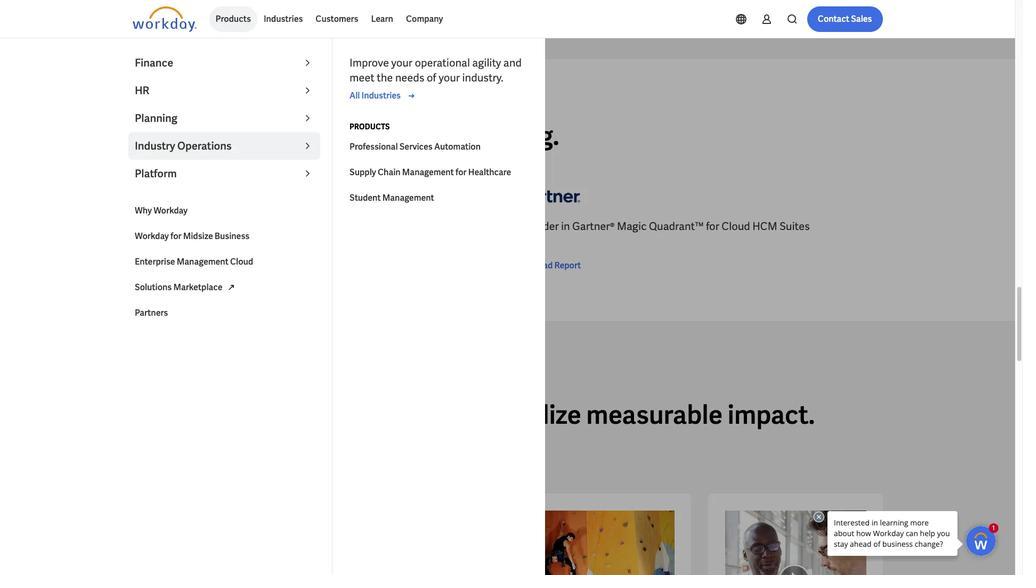 Task type: describe. For each thing, give the bounding box(es) containing it.
a leader in gartner® magic quadrant™ for cloud hcm suites
[[517, 220, 811, 234]]

quadrant™ inside "a leader in 2023 gartner® magic quadrant™ for cloud erp for service- centric enterprises"
[[291, 220, 346, 234]]

products button
[[209, 6, 258, 32]]

analysts
[[156, 94, 194, 104]]

in for gartner®
[[562, 220, 571, 234]]

a for a leader in finance, hr, and planning.
[[133, 120, 150, 153]]

what
[[133, 94, 155, 104]]

learn button
[[365, 6, 400, 32]]

company
[[406, 13, 443, 25]]

all
[[352, 399, 379, 432]]

gartner image for gartner®
[[517, 181, 581, 211]]

2023
[[189, 220, 212, 234]]

meet
[[350, 71, 375, 85]]

say
[[195, 94, 209, 104]]

go to the homepage image
[[133, 6, 197, 32]]

industry operations button
[[129, 132, 321, 160]]

improve your operational agility and meet the needs of your industry.
[[350, 56, 522, 85]]

industries inside dropdown button
[[264, 13, 303, 25]]

enterprise management cloud link
[[129, 250, 321, 275]]

a leader in 2023 gartner® magic quadrant™ for cloud erp for service- centric enterprises
[[133, 220, 471, 249]]

business
[[215, 231, 250, 242]]

1 vertical spatial read
[[150, 275, 169, 287]]

hr,
[[357, 120, 398, 153]]

products
[[350, 122, 390, 132]]

for left the hcm
[[707, 220, 720, 234]]

enterprises
[[171, 235, 226, 249]]

2 horizontal spatial cloud
[[722, 220, 751, 234]]

leader for a leader in gartner® magic quadrant™ for cloud hcm suites
[[526, 220, 559, 234]]

workday inside "workday for midsize business" link
[[135, 231, 169, 242]]

and inside improve your operational agility and meet the needs of your industry.
[[504, 56, 522, 70]]

hcm
[[753, 220, 778, 234]]

2 quadrant™ from the left
[[649, 220, 704, 234]]

customers
[[316, 13, 359, 25]]

hr button
[[129, 77, 321, 105]]

midsize
[[183, 231, 213, 242]]

0 horizontal spatial read report
[[150, 275, 197, 287]]

learn all the successes life time fitness achieved with workday. image
[[534, 512, 675, 576]]

supply
[[350, 167, 376, 178]]

industries
[[384, 399, 501, 432]]

for down automation
[[456, 167, 467, 178]]

a for a leader in 2023 gartner® magic quadrant™ for cloud erp for service- centric enterprises
[[133, 220, 140, 234]]

professional services automation
[[350, 141, 481, 153]]

service-
[[432, 220, 471, 234]]

learn
[[371, 13, 394, 25]]

1 vertical spatial industries
[[362, 90, 401, 101]]

solutions
[[135, 282, 172, 293]]

suites
[[780, 220, 811, 234]]

centric
[[133, 235, 168, 249]]

chain
[[378, 167, 401, 178]]

automation
[[435, 141, 481, 153]]

opens in a new tab image
[[225, 281, 238, 294]]

finance
[[135, 56, 173, 70]]

industries button
[[258, 6, 310, 32]]

leader for a leader in 2023 gartner® magic quadrant™ for cloud erp for service- centric enterprises
[[142, 220, 175, 234]]

contact
[[818, 13, 850, 25]]

finance button
[[129, 49, 321, 77]]

leader
[[155, 120, 228, 153]]

all
[[350, 90, 360, 101]]

student
[[350, 193, 381, 204]]

all industries
[[350, 90, 401, 101]]

workday for midsize business
[[135, 231, 250, 242]]

finance,
[[260, 120, 352, 153]]

why
[[135, 205, 152, 217]]

planning button
[[129, 105, 321, 132]]

why workday link
[[129, 198, 321, 224]]

in for 2023
[[178, 220, 187, 234]]

services
[[400, 141, 433, 153]]

a for a leader in gartner® magic quadrant™ for cloud hcm suites
[[517, 220, 524, 234]]

industry.
[[463, 71, 504, 85]]

solutions marketplace link
[[129, 275, 321, 301]]

companies across all industries realize measurable impact.
[[133, 399, 816, 432]]



Task type: vqa. For each thing, say whether or not it's contained in the screenshot.
bottommost 'Read'
yes



Task type: locate. For each thing, give the bounding box(es) containing it.
leader inside "a leader in 2023 gartner® magic quadrant™ for cloud erp for service- centric enterprises"
[[142, 220, 175, 234]]

magic
[[259, 220, 289, 234], [618, 220, 647, 234]]

industry operations
[[135, 139, 232, 153]]

0 vertical spatial management
[[403, 167, 454, 178]]

1 vertical spatial your
[[439, 71, 460, 85]]

1 vertical spatial and
[[403, 120, 447, 153]]

of
[[427, 71, 437, 85]]

1 horizontal spatial report
[[555, 260, 581, 272]]

and up supply chain management for healthcare
[[403, 120, 447, 153]]

1 horizontal spatial read report
[[534, 260, 581, 272]]

sales
[[852, 13, 873, 25]]

read
[[534, 260, 553, 272], [150, 275, 169, 287]]

1 horizontal spatial gartner image
[[517, 181, 581, 211]]

0 horizontal spatial report
[[171, 275, 197, 287]]

cloud left erp
[[364, 220, 392, 234]]

read report link for a leader in 2023 gartner® magic quadrant™ for cloud erp for service- centric enterprises
[[133, 275, 197, 288]]

report
[[555, 260, 581, 272], [171, 275, 197, 287]]

contact sales
[[818, 13, 873, 25]]

0 vertical spatial your
[[392, 56, 413, 70]]

0 horizontal spatial cloud
[[230, 257, 253, 268]]

magic inside "a leader in 2023 gartner® magic quadrant™ for cloud erp for service- centric enterprises"
[[259, 220, 289, 234]]

0 vertical spatial workday
[[154, 205, 188, 217]]

measurable
[[587, 399, 723, 432]]

in for finance,
[[233, 120, 255, 153]]

2 gartner® from the left
[[573, 220, 615, 234]]

1 horizontal spatial read
[[534, 260, 553, 272]]

1 vertical spatial workday
[[135, 231, 169, 242]]

realize
[[506, 399, 582, 432]]

the
[[377, 71, 393, 85]]

customers button
[[310, 6, 365, 32]]

1 horizontal spatial cloud
[[364, 220, 392, 234]]

quadrant™
[[291, 220, 346, 234], [649, 220, 704, 234]]

professional services automation link
[[343, 134, 535, 160]]

why workday
[[135, 205, 188, 217]]

in inside "a leader in 2023 gartner® magic quadrant™ for cloud erp for service- centric enterprises"
[[178, 220, 187, 234]]

0 horizontal spatial in
[[178, 220, 187, 234]]

cloud
[[364, 220, 392, 234], [722, 220, 751, 234], [230, 257, 253, 268]]

company button
[[400, 6, 450, 32]]

0 horizontal spatial and
[[403, 120, 447, 153]]

1 gartner image from the left
[[133, 181, 197, 211]]

what analysts say
[[133, 94, 209, 104]]

in
[[233, 120, 255, 153], [178, 220, 187, 234], [562, 220, 571, 234]]

across
[[269, 399, 347, 432]]

operations
[[177, 139, 232, 153]]

for right erp
[[416, 220, 430, 234]]

cloud down business
[[230, 257, 253, 268]]

platform button
[[129, 160, 321, 188]]

partners link
[[129, 301, 321, 326]]

gartner image
[[133, 181, 197, 211], [517, 181, 581, 211]]

0 horizontal spatial quadrant™
[[291, 220, 346, 234]]

cloud left the hcm
[[722, 220, 751, 234]]

1 horizontal spatial gartner®
[[573, 220, 615, 234]]

1 magic from the left
[[259, 220, 289, 234]]

1 horizontal spatial leader
[[526, 220, 559, 234]]

2 gartner image from the left
[[517, 181, 581, 211]]

partners
[[135, 308, 168, 319]]

for left midsize
[[171, 231, 182, 242]]

0 horizontal spatial read report link
[[133, 275, 197, 288]]

0 horizontal spatial your
[[392, 56, 413, 70]]

read report link
[[517, 260, 581, 273], [133, 275, 197, 288]]

needs
[[396, 71, 425, 85]]

1 horizontal spatial quadrant™
[[649, 220, 704, 234]]

and right agility
[[504, 56, 522, 70]]

student management
[[350, 193, 435, 204]]

workday up enterprise
[[135, 231, 169, 242]]

0 horizontal spatial gartner image
[[133, 181, 197, 211]]

1 vertical spatial read report
[[150, 275, 197, 287]]

0 vertical spatial read report link
[[517, 260, 581, 273]]

cloud inside "a leader in 2023 gartner® magic quadrant™ for cloud erp for service- centric enterprises"
[[364, 220, 392, 234]]

0 horizontal spatial leader
[[142, 220, 175, 234]]

healthcare
[[469, 167, 512, 178]]

0 vertical spatial report
[[555, 260, 581, 272]]

your up "needs"
[[392, 56, 413, 70]]

impact.
[[728, 399, 816, 432]]

1 horizontal spatial and
[[504, 56, 522, 70]]

for down 'student'
[[348, 220, 361, 234]]

a leader in finance, hr, and planning.
[[133, 120, 560, 153]]

1 horizontal spatial read report link
[[517, 260, 581, 273]]

supply chain management for healthcare
[[350, 167, 512, 178]]

a inside "a leader in 2023 gartner® magic quadrant™ for cloud erp for service- centric enterprises"
[[133, 220, 140, 234]]

gartner® inside "a leader in 2023 gartner® magic quadrant™ for cloud erp for service- centric enterprises"
[[214, 220, 257, 234]]

enterprise management cloud
[[135, 257, 253, 268]]

planning
[[135, 111, 177, 125]]

1 horizontal spatial industries
[[362, 90, 401, 101]]

your down the operational
[[439, 71, 460, 85]]

read report
[[534, 260, 581, 272], [150, 275, 197, 287]]

2 horizontal spatial in
[[562, 220, 571, 234]]

management for for
[[383, 193, 435, 204]]

read report link for a leader in gartner® magic quadrant™ for cloud hcm suites
[[517, 260, 581, 273]]

industry
[[135, 139, 175, 153]]

1 gartner® from the left
[[214, 220, 257, 234]]

1 vertical spatial management
[[383, 193, 435, 204]]

0 horizontal spatial read
[[150, 275, 169, 287]]

improve
[[350, 56, 389, 70]]

products
[[216, 13, 251, 25]]

workday
[[154, 205, 188, 217], [135, 231, 169, 242]]

all industries link
[[350, 90, 418, 102]]

management down professional services automation link
[[403, 167, 454, 178]]

erp
[[394, 220, 414, 234]]

agility
[[473, 56, 502, 70]]

2 vertical spatial management
[[177, 257, 229, 268]]

industries right products
[[264, 13, 303, 25]]

enterprise
[[135, 257, 175, 268]]

supply chain management for healthcare link
[[343, 160, 535, 186]]

workday right why
[[154, 205, 188, 217]]

0 vertical spatial industries
[[264, 13, 303, 25]]

student management link
[[343, 186, 535, 211]]

management
[[403, 167, 454, 178], [383, 193, 435, 204], [177, 257, 229, 268]]

hr
[[135, 84, 150, 98]]

industries down the
[[362, 90, 401, 101]]

platform
[[135, 167, 177, 181]]

bdo canada image
[[726, 512, 867, 576]]

management up erp
[[383, 193, 435, 204]]

leader
[[142, 220, 175, 234], [526, 220, 559, 234]]

management down enterprises
[[177, 257, 229, 268]]

0 vertical spatial read report
[[534, 260, 581, 272]]

operational
[[415, 56, 470, 70]]

gartner image for 2023
[[133, 181, 197, 211]]

1 vertical spatial read report link
[[133, 275, 197, 288]]

0 horizontal spatial gartner®
[[214, 220, 257, 234]]

1 leader from the left
[[142, 220, 175, 234]]

professional
[[350, 141, 398, 153]]

0 vertical spatial and
[[504, 56, 522, 70]]

workday for midsize business link
[[129, 224, 321, 250]]

your
[[392, 56, 413, 70], [439, 71, 460, 85]]

2 magic from the left
[[618, 220, 647, 234]]

1 vertical spatial report
[[171, 275, 197, 287]]

2 leader from the left
[[526, 220, 559, 234]]

companies
[[133, 399, 264, 432]]

1 horizontal spatial in
[[233, 120, 255, 153]]

workday inside why workday link
[[154, 205, 188, 217]]

1 horizontal spatial magic
[[618, 220, 647, 234]]

1 horizontal spatial your
[[439, 71, 460, 85]]

a
[[133, 120, 150, 153], [133, 220, 140, 234], [517, 220, 524, 234]]

0 horizontal spatial magic
[[259, 220, 289, 234]]

0 horizontal spatial industries
[[264, 13, 303, 25]]

contact sales link
[[808, 6, 883, 32]]

and
[[504, 56, 522, 70], [403, 120, 447, 153]]

marketplace
[[174, 282, 223, 293]]

management for business
[[177, 257, 229, 268]]

solutions marketplace
[[135, 282, 223, 293]]

1 quadrant™ from the left
[[291, 220, 346, 234]]

planning.
[[452, 120, 560, 153]]

0 vertical spatial read
[[534, 260, 553, 272]]



